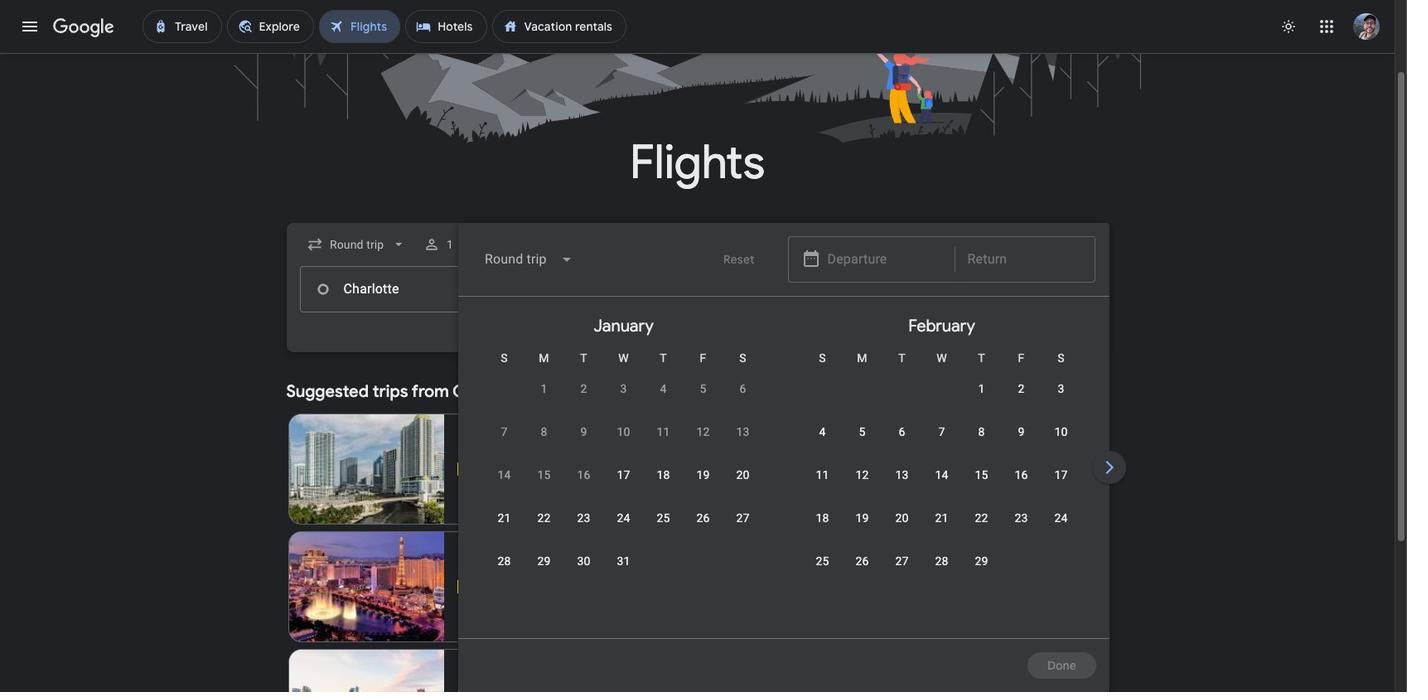 Task type: locate. For each thing, give the bounding box(es) containing it.
nonstop
[[478, 463, 523, 476]]

11 inside january row group
[[657, 425, 670, 438]]

0 horizontal spatial 23 button
[[564, 510, 604, 550]]

3 t from the left
[[899, 351, 906, 365]]

29 button right sun, jan 28 element
[[524, 553, 564, 593]]

1 vertical spatial 20
[[896, 511, 909, 525]]

1 15 from the left
[[537, 468, 551, 482]]

7 button
[[484, 424, 524, 463], [922, 424, 962, 463]]

1 8 from the left
[[541, 425, 548, 438]]

18 inside january row group
[[657, 468, 670, 482]]

5 for fri, jan 5 element
[[700, 382, 707, 395]]

29 inside january row group
[[537, 555, 551, 568]]

1 horizontal spatial 11 button
[[803, 467, 843, 506]]

2 24 button from the left
[[1041, 510, 1081, 550]]

2 button for february
[[1002, 380, 1041, 420]]

6 for sat, jan 6 element
[[740, 382, 746, 395]]

9
[[581, 425, 587, 438], [1018, 425, 1025, 438]]

0 horizontal spatial 14 button
[[484, 467, 524, 506]]

25 inside january row group
[[657, 511, 670, 525]]

7 for the sun, jan 7 element at the bottom left of page
[[501, 425, 508, 438]]

sun, jan 28 element
[[498, 553, 511, 569]]

1 horizontal spatial 25
[[816, 555, 829, 568]]

1 vertical spatial 4 button
[[803, 424, 843, 463]]

w
[[619, 351, 629, 365], [937, 351, 947, 365]]

17 button
[[604, 467, 644, 506], [1041, 467, 1081, 506]]

1 24 from the left
[[617, 511, 630, 525]]

29 right sun, jan 28 element
[[537, 555, 551, 568]]

20 button up sat, jan 27 element
[[723, 467, 763, 506]]

0 horizontal spatial 2 button
[[564, 380, 604, 420]]

0 horizontal spatial 16 button
[[564, 467, 604, 506]]

22 for thu, feb 22 element
[[975, 511, 988, 525]]

6
[[740, 382, 746, 395], [899, 425, 906, 438]]

0 horizontal spatial 15
[[537, 468, 551, 482]]

1 horizontal spatial 27 button
[[882, 553, 922, 593]]

0 vertical spatial 6
[[740, 382, 746, 395]]

28 for wed, feb 28 element
[[935, 555, 949, 568]]

20
[[736, 468, 750, 482], [896, 511, 909, 525]]

grid
[[465, 303, 1407, 648]]

14 right 'tue, feb 13' element
[[935, 468, 949, 482]]

22 inside january row group
[[537, 511, 551, 525]]

2 23 from the left
[[1015, 511, 1028, 525]]

1 horizontal spatial 3 button
[[1041, 380, 1081, 420]]

thu, jan 11 element
[[657, 424, 670, 440]]

10 button
[[604, 424, 644, 463], [1041, 424, 1081, 463]]

19 left 'sat, jan 20' "element"
[[697, 468, 710, 482]]

1 23 from the left
[[577, 511, 591, 525]]

25 button left mon, feb 26 element
[[803, 553, 843, 593]]

2 for fri, feb 2 element
[[1018, 382, 1025, 395]]

0 vertical spatial 12 button
[[683, 424, 723, 463]]

2 left wed, jan 3 element
[[581, 382, 587, 395]]

13 button up tue, feb 20 element
[[882, 467, 922, 506]]

0 vertical spatial 11 button
[[644, 424, 683, 463]]

suggested trips from charlotte
[[286, 381, 525, 402]]

20 inside january row group
[[736, 468, 750, 482]]

15 left fri, feb 16 'element'
[[975, 468, 988, 482]]

17 right 'tue, jan 16' element on the bottom
[[617, 468, 630, 482]]

9 button
[[564, 424, 604, 463], [1002, 424, 1041, 463]]

23 inside january row group
[[577, 511, 591, 525]]

wed, feb 7 element
[[939, 424, 945, 440]]

fri, jan 12 element
[[697, 424, 710, 440]]

14
[[498, 468, 511, 482], [935, 468, 949, 482]]

9 up min
[[581, 425, 587, 438]]

19 right sun, feb 18 element
[[856, 511, 869, 525]]

27
[[736, 511, 750, 525], [896, 555, 909, 568]]

18 inside february "row group"
[[816, 511, 829, 525]]

27 right fri, jan 26 element
[[736, 511, 750, 525]]

1 button up mon, jan 8 element on the left
[[524, 380, 564, 420]]

30 button
[[564, 553, 604, 593]]

sat, jan 20 element
[[736, 467, 750, 483]]

sun, feb 11 element
[[816, 467, 829, 483]]

feb inside las vegas feb 3 – 10
[[458, 564, 477, 577]]

4 for 'sun, feb 4' element on the right bottom
[[819, 425, 826, 438]]

9 right thu, feb 8 element
[[1018, 425, 1025, 438]]

5 inside january row group
[[700, 382, 707, 395]]

26 for mon, feb 26 element
[[856, 555, 869, 568]]

24 – mar
[[480, 446, 527, 459]]

11 button up sun, feb 18 element
[[803, 467, 843, 506]]

2 22 button from the left
[[962, 510, 1002, 550]]

1 29 from the left
[[537, 555, 551, 568]]

24 inside january row group
[[617, 511, 630, 525]]

1 17 from the left
[[617, 468, 630, 482]]

12 inside january row group
[[697, 425, 710, 438]]

1 horizontal spatial 19 button
[[843, 510, 882, 550]]

24
[[617, 511, 630, 525], [1055, 511, 1068, 525]]

1 feb from the top
[[458, 446, 477, 459]]

11 left the mon, feb 12 element
[[816, 468, 829, 482]]

1 1 button from the left
[[524, 380, 564, 420]]

0 vertical spatial 5
[[700, 382, 707, 395]]

f for january
[[700, 351, 707, 365]]

2 9 from the left
[[1018, 425, 1025, 438]]

25
[[657, 511, 670, 525], [816, 555, 829, 568]]

sat, feb 3 element
[[1058, 380, 1065, 397]]

5 right 'sun, feb 4' element on the right bottom
[[859, 425, 866, 438]]

9 for tue, jan 9 "element"
[[581, 425, 587, 438]]

13 button inside february "row group"
[[882, 467, 922, 506]]

explore
[[689, 343, 730, 358], [977, 385, 1018, 400]]

row group
[[1101, 303, 1407, 632]]

1 vertical spatial 6
[[899, 425, 906, 438]]

m inside january row group
[[539, 351, 549, 365]]

f up fri, feb 2 element
[[1018, 351, 1025, 365]]

12 button up fri, jan 19 "element"
[[683, 424, 723, 463]]

26 button
[[683, 510, 723, 550], [843, 553, 882, 593]]

14 down 24 – mar
[[498, 468, 511, 482]]

2 1 button from the left
[[962, 380, 1002, 420]]

5 button up the mon, feb 12 element
[[843, 424, 882, 463]]

row up wed, feb 28 element
[[803, 502, 1081, 550]]

w for february
[[937, 351, 947, 365]]

4 left mon, feb 5 element
[[819, 425, 826, 438]]

1 button up thu, feb 8 element
[[962, 380, 1002, 420]]

13 button up 'sat, jan 20' "element"
[[723, 424, 763, 463]]

16 button
[[564, 467, 604, 506], [1002, 467, 1041, 506]]

13 left wed, feb 14 element
[[896, 468, 909, 482]]

2 f from the left
[[1018, 351, 1025, 365]]

3 button
[[604, 380, 644, 420], [1041, 380, 1081, 420]]

row up wed, feb 21 element
[[803, 459, 1081, 506]]

1 vertical spatial feb
[[458, 564, 477, 577]]

suggested trips from charlotte region
[[286, 372, 1109, 692]]

row containing 4
[[803, 416, 1081, 463]]

0 vertical spatial 12
[[697, 425, 710, 438]]

1 inside february "row group"
[[978, 382, 985, 395]]

3 inside january row group
[[620, 382, 627, 395]]

1 horizontal spatial m
[[857, 351, 868, 365]]

23 left sat, feb 24 "element"
[[1015, 511, 1028, 525]]

miami
[[458, 428, 496, 444]]

20 inside february "row group"
[[896, 511, 909, 525]]

0 horizontal spatial 4 button
[[644, 380, 683, 420]]

1 horizontal spatial 3
[[620, 382, 627, 395]]

Departure text field
[[828, 237, 942, 282], [827, 267, 941, 312]]

17 inside january row group
[[617, 468, 630, 482]]

7 for wed, feb 7 element
[[939, 425, 945, 438]]

6 button up 'tue, feb 13' element
[[882, 424, 922, 463]]

0 vertical spatial 18 button
[[644, 467, 683, 506]]

1 horizontal spatial 16 button
[[1002, 467, 1041, 506]]

11 inside february "row group"
[[816, 468, 829, 482]]

0 horizontal spatial 16
[[577, 468, 591, 482]]

1
[[447, 238, 453, 251], [541, 382, 548, 395], [978, 382, 985, 395]]

15 button
[[524, 467, 564, 506], [962, 467, 1002, 506]]

2 feb from the top
[[458, 564, 477, 577]]

24 for wed, jan 24 element
[[617, 511, 630, 525]]

1 7 from the left
[[501, 425, 508, 438]]

f inside "row group"
[[1018, 351, 1025, 365]]

27 inside february "row group"
[[896, 555, 909, 568]]

12 for the mon, feb 12 element
[[856, 468, 869, 482]]

1 horizontal spatial 29
[[975, 555, 988, 568]]

1 inside january row group
[[541, 382, 548, 395]]

1 vertical spatial 6 button
[[882, 424, 922, 463]]

4 inside february "row group"
[[819, 425, 826, 438]]

22 right sun, jan 21 element
[[537, 511, 551, 525]]

18 for sun, feb 18 element
[[816, 511, 829, 525]]

26 for fri, jan 26 element
[[697, 511, 710, 525]]

19 inside january row group
[[697, 468, 710, 482]]

24 left $58 text field
[[617, 511, 630, 525]]

18 for "thu, jan 18" element
[[657, 468, 670, 482]]

sun, jan 21 element
[[498, 510, 511, 526]]

mon, jan 1 element
[[541, 380, 548, 397]]

None field
[[300, 230, 413, 259], [471, 240, 586, 279], [300, 230, 413, 259], [471, 240, 586, 279]]

23 button left sat, feb 24 "element"
[[1002, 510, 1041, 550]]

23 inside february "row group"
[[1015, 511, 1028, 525]]

1 vertical spatial 26
[[856, 555, 869, 568]]

10
[[617, 425, 630, 438], [1055, 425, 1068, 438]]

10 button up wed, jan 17 element
[[604, 424, 644, 463]]

trips
[[373, 381, 408, 402]]

13 inside february "row group"
[[896, 468, 909, 482]]

1 t from the left
[[580, 351, 587, 365]]

3 inside february "row group"
[[1058, 382, 1065, 395]]

1 button
[[524, 380, 564, 420], [962, 380, 1002, 420]]

1 14 from the left
[[498, 468, 511, 482]]

14 button
[[484, 467, 524, 506], [922, 467, 962, 506]]

1 horizontal spatial 20 button
[[882, 510, 922, 550]]

11 right wed, jan 10 element
[[657, 425, 670, 438]]

4 inside january row group
[[660, 382, 667, 395]]

tue, jan 16 element
[[577, 467, 591, 483]]

0 horizontal spatial 22
[[537, 511, 551, 525]]

12 right 'thu, jan 11' element
[[697, 425, 710, 438]]

thu, feb 15 element
[[975, 467, 988, 483]]

1 21 button from the left
[[484, 510, 524, 550]]

1 horizontal spatial 22 button
[[962, 510, 1002, 550]]

row containing 25
[[803, 545, 1002, 593]]

9 button up fri, feb 16 'element'
[[1002, 424, 1041, 463]]

1 29 button from the left
[[524, 553, 564, 593]]

thu, feb 8 element
[[978, 424, 985, 440]]

row up wed, feb 14 element
[[803, 416, 1081, 463]]

1 horizontal spatial 14
[[935, 468, 949, 482]]

18 button inside february "row group"
[[803, 510, 843, 550]]

9 inside february "row group"
[[1018, 425, 1025, 438]]

8 inside february "row group"
[[978, 425, 985, 438]]

28 inside january row group
[[498, 555, 511, 568]]

1 horizontal spatial 2 button
[[1002, 380, 1041, 420]]

1 15 button from the left
[[524, 467, 564, 506]]

23 button inside february "row group"
[[1002, 510, 1041, 550]]

explore for explore
[[689, 343, 730, 358]]

20 button up tue, feb 27 element on the right of the page
[[882, 510, 922, 550]]

sat, jan 13 element
[[736, 424, 750, 440]]

15 left min
[[537, 468, 551, 482]]

0 horizontal spatial 11 button
[[644, 424, 683, 463]]

3 right hr
[[556, 463, 563, 476]]

7 inside january row group
[[501, 425, 508, 438]]

4 button up 'thu, jan 11' element
[[644, 380, 683, 420]]

explore for explore destinations
[[977, 385, 1018, 400]]

0 horizontal spatial 12 button
[[683, 424, 723, 463]]

0 horizontal spatial 7 button
[[484, 424, 524, 463]]

1 horizontal spatial 22
[[975, 511, 988, 525]]

1 17 button from the left
[[604, 467, 644, 506]]

1 16 button from the left
[[564, 467, 604, 506]]

13 inside january row group
[[736, 425, 750, 438]]

2 29 from the left
[[975, 555, 988, 568]]

None text field
[[300, 266, 533, 312]]

mon, jan 22 element
[[537, 510, 551, 526]]

21 for sun, jan 21 element
[[498, 511, 511, 525]]

26 inside february "row group"
[[856, 555, 869, 568]]

6 inside january row group
[[740, 382, 746, 395]]

25 left fri, jan 26 element
[[657, 511, 670, 525]]

23
[[577, 511, 591, 525], [1015, 511, 1028, 525]]

0 vertical spatial 4
[[660, 382, 667, 395]]

23 button
[[564, 510, 604, 550], [1002, 510, 1041, 550]]

wed, feb 21 element
[[935, 510, 949, 526]]

grid containing january
[[465, 303, 1407, 648]]

f up fri, jan 5 element
[[700, 351, 707, 365]]

2 8 from the left
[[978, 425, 985, 438]]

row up wed, jan 17 element
[[484, 416, 763, 463]]

row up wed, jan 31 element
[[484, 502, 763, 550]]

28
[[498, 555, 511, 568], [935, 555, 949, 568]]

1 button
[[417, 225, 483, 264]]

0 horizontal spatial 22 button
[[524, 510, 564, 550]]

1 horizontal spatial 21 button
[[922, 510, 962, 550]]

8 inside january row group
[[541, 425, 548, 438]]

1 horizontal spatial 14 button
[[922, 467, 962, 506]]

0 horizontal spatial 4
[[660, 382, 667, 395]]

m up mon, feb 5 element
[[857, 351, 868, 365]]

25 button
[[644, 510, 683, 550], [803, 553, 843, 593]]

f inside january row group
[[700, 351, 707, 365]]

23 left wed, jan 24 element
[[577, 511, 591, 525]]

1 16 from the left
[[577, 468, 591, 482]]

24 button up wed, jan 31 element
[[604, 510, 644, 550]]

18 left mon, feb 19 'element'
[[816, 511, 829, 525]]

21 button up sun, jan 28 element
[[484, 510, 524, 550]]

explore up fri, jan 5 element
[[689, 343, 730, 358]]

6 button up sat, jan 13 element
[[723, 380, 763, 420]]

19 button
[[683, 467, 723, 506], [843, 510, 882, 550]]

1 horizontal spatial 16
[[1015, 468, 1028, 482]]

1 horizontal spatial 10 button
[[1041, 424, 1081, 463]]

9 inside january row group
[[581, 425, 587, 438]]

2 button for january
[[564, 380, 604, 420]]

feb up spirit image
[[458, 446, 477, 459]]

5 button
[[683, 380, 723, 420], [843, 424, 882, 463]]

1 vertical spatial 13 button
[[882, 467, 922, 506]]

1 horizontal spatial 11
[[816, 468, 829, 482]]

grid inside flight search box
[[465, 303, 1407, 648]]

1 horizontal spatial 8
[[978, 425, 985, 438]]

1 horizontal spatial 4
[[819, 425, 826, 438]]

0 horizontal spatial 11
[[657, 425, 670, 438]]

fri, jan 26 element
[[697, 510, 710, 526]]

11 button up "thu, jan 18" element
[[644, 424, 683, 463]]

21
[[498, 511, 511, 525], [935, 511, 949, 525]]

m for january
[[539, 351, 549, 365]]

3
[[620, 382, 627, 395], [1058, 382, 1065, 395], [556, 463, 563, 476]]

6 button
[[723, 380, 763, 420], [882, 424, 922, 463]]

3 button up sat, feb 10 element
[[1041, 380, 1081, 420]]

0 horizontal spatial 28 button
[[484, 553, 524, 593]]

sat, feb 17 element
[[1055, 467, 1068, 483]]

8 right wed, feb 7 element
[[978, 425, 985, 438]]

1 vertical spatial explore
[[977, 385, 1018, 400]]

28 for sun, jan 28 element
[[498, 555, 511, 568]]

mon, feb 5 element
[[859, 424, 866, 440]]

28 button left thu, feb 29 element
[[922, 553, 962, 593]]

10 right tue, jan 9 "element"
[[617, 425, 630, 438]]

0 horizontal spatial 27
[[736, 511, 750, 525]]

1 for january
[[541, 382, 548, 395]]

29 for thu, feb 29 element
[[975, 555, 988, 568]]

21 inside february "row group"
[[935, 511, 949, 525]]

58 US dollars text field
[[645, 499, 665, 514]]

row
[[524, 366, 763, 420], [962, 366, 1081, 420], [484, 416, 763, 463], [803, 416, 1081, 463], [484, 459, 763, 506], [803, 459, 1081, 506], [484, 502, 763, 550], [803, 502, 1081, 550], [484, 545, 644, 593], [803, 545, 1002, 593]]

15
[[537, 468, 551, 482], [975, 468, 988, 482]]

22
[[537, 511, 551, 525], [975, 511, 988, 525]]

1 10 from the left
[[617, 425, 630, 438]]

17 inside february "row group"
[[1055, 468, 1068, 482]]

1 horizontal spatial 17
[[1055, 468, 1068, 482]]

1 3 button from the left
[[604, 380, 644, 420]]

26 inside january row group
[[697, 511, 710, 525]]

15 button up thu, feb 22 element
[[962, 467, 1002, 506]]

spirit image
[[458, 580, 471, 593]]

2
[[581, 382, 587, 395], [1018, 382, 1025, 395], [530, 446, 537, 459], [533, 463, 539, 476]]

17 right fri, feb 16 'element'
[[1055, 468, 1068, 482]]

11
[[657, 425, 670, 438], [816, 468, 829, 482]]

26 button left tue, feb 27 element on the right of the page
[[843, 553, 882, 593]]

28 button
[[484, 553, 524, 593], [922, 553, 962, 593]]

4 for thu, jan 4 element
[[660, 382, 667, 395]]

suggested
[[286, 381, 369, 402]]

tue, feb 13 element
[[896, 467, 909, 483]]

0 horizontal spatial 24 button
[[604, 510, 644, 550]]

26 button right thu, jan 25 element
[[683, 510, 723, 550]]

1 horizontal spatial 21
[[935, 511, 949, 525]]

19 for mon, feb 19 'element'
[[856, 511, 869, 525]]

s up charlotte
[[501, 351, 508, 365]]

29 right wed, feb 28 element
[[975, 555, 988, 568]]

4
[[660, 382, 667, 395], [819, 425, 826, 438]]

17
[[617, 468, 630, 482], [1055, 468, 1068, 482]]

8
[[541, 425, 548, 438], [978, 425, 985, 438]]

29 button right wed, feb 28 element
[[962, 553, 1002, 593]]

22 inside february "row group"
[[975, 511, 988, 525]]

1 horizontal spatial 28 button
[[922, 553, 962, 593]]

2 m from the left
[[857, 351, 868, 365]]

8 for mon, jan 8 element on the left
[[541, 425, 548, 438]]

4 button up sun, feb 11 element
[[803, 424, 843, 463]]

2 for "tue, jan 2" element
[[581, 382, 587, 395]]

1 10 button from the left
[[604, 424, 644, 463]]

s up sat, jan 6 element
[[740, 351, 747, 365]]

0 vertical spatial 27
[[736, 511, 750, 525]]

27 button
[[723, 510, 763, 550], [882, 553, 922, 593]]

2 16 from the left
[[1015, 468, 1028, 482]]

1 21 from the left
[[498, 511, 511, 525]]

1 horizontal spatial 25 button
[[803, 553, 843, 593]]

18 button
[[644, 467, 683, 506], [803, 510, 843, 550]]

2 inside february "row group"
[[1018, 382, 1025, 395]]

sun, feb 4 element
[[819, 424, 826, 440]]

11 button
[[644, 424, 683, 463], [803, 467, 843, 506]]

t
[[580, 351, 587, 365], [660, 351, 667, 365], [899, 351, 906, 365], [978, 351, 985, 365]]

w down february
[[937, 351, 947, 365]]

1 vertical spatial 4
[[819, 425, 826, 438]]

16 inside january row group
[[577, 468, 591, 482]]

explore button
[[652, 334, 743, 367]]

10 inside january row group
[[617, 425, 630, 438]]

18 up $58 text field
[[657, 468, 670, 482]]

row up wed, jan 24 element
[[484, 459, 763, 506]]

mon, feb 26 element
[[856, 553, 869, 569]]

8 button
[[524, 424, 564, 463], [962, 424, 1002, 463]]

29 button
[[524, 553, 564, 593], [962, 553, 1002, 593]]

26
[[697, 511, 710, 525], [856, 555, 869, 568]]

1 28 button from the left
[[484, 553, 524, 593]]

s
[[501, 351, 508, 365], [740, 351, 747, 365], [819, 351, 826, 365], [1058, 351, 1065, 365]]

0 horizontal spatial f
[[700, 351, 707, 365]]

4 s from the left
[[1058, 351, 1065, 365]]

2 28 from the left
[[935, 555, 949, 568]]

1 9 from the left
[[581, 425, 587, 438]]

10 right fri, feb 9 element
[[1055, 425, 1068, 438]]

0 horizontal spatial 3
[[556, 463, 563, 476]]

wed, jan 17 element
[[617, 467, 630, 483]]

w for january
[[619, 351, 629, 365]]

w inside january row group
[[619, 351, 629, 365]]

thu, feb 1 element
[[978, 380, 985, 397]]

m for february
[[857, 351, 868, 365]]

0 horizontal spatial 5 button
[[683, 380, 723, 420]]

explore inside button
[[689, 343, 730, 358]]

1 vertical spatial 5
[[859, 425, 866, 438]]

21 inside january row group
[[498, 511, 511, 525]]

16
[[577, 468, 591, 482], [1015, 468, 1028, 482]]

15 inside february "row group"
[[975, 468, 988, 482]]

2 15 button from the left
[[962, 467, 1002, 506]]

27 button right mon, feb 26 element
[[882, 553, 922, 593]]

29
[[537, 555, 551, 568], [975, 555, 988, 568]]

17 for sat, feb 17 element
[[1055, 468, 1068, 482]]

1 horizontal spatial 24
[[1055, 511, 1068, 525]]

8 button up "mon, jan 15" element
[[524, 424, 564, 463]]

1 14 button from the left
[[484, 467, 524, 506]]

2 14 from the left
[[935, 468, 949, 482]]

2 21 from the left
[[935, 511, 949, 525]]

f
[[700, 351, 707, 365], [1018, 351, 1025, 365]]

29 inside february "row group"
[[975, 555, 988, 568]]

row containing 28
[[484, 545, 644, 593]]

15 inside january row group
[[537, 468, 551, 482]]

1 vertical spatial 13
[[896, 468, 909, 482]]

1 horizontal spatial 12 button
[[843, 467, 882, 506]]

0 vertical spatial 18
[[657, 468, 670, 482]]

2 15 from the left
[[975, 468, 988, 482]]

14 inside february "row group"
[[935, 468, 949, 482]]

2 7 from the left
[[939, 425, 945, 438]]

las
[[458, 545, 479, 562]]

20 button
[[723, 467, 763, 506], [882, 510, 922, 550]]

t up tue, feb 6 element
[[899, 351, 906, 365]]

1 horizontal spatial 7
[[939, 425, 945, 438]]

destinations
[[1021, 385, 1089, 400]]

2 2 button from the left
[[1002, 380, 1041, 420]]

12 for fri, jan 12 element
[[697, 425, 710, 438]]

2 28 button from the left
[[922, 553, 962, 593]]

feb down las
[[458, 564, 477, 577]]

2 29 button from the left
[[962, 553, 1002, 593]]

28 inside february "row group"
[[935, 555, 949, 568]]

16 button up tue, jan 23 element
[[564, 467, 604, 506]]

1 vertical spatial 19 button
[[843, 510, 882, 550]]

20 for tue, feb 20 element
[[896, 511, 909, 525]]

0 horizontal spatial m
[[539, 351, 549, 365]]

28 left thu, feb 29 element
[[935, 555, 949, 568]]

1 w from the left
[[619, 351, 629, 365]]

1 horizontal spatial 29 button
[[962, 553, 1002, 593]]

1 2 button from the left
[[564, 380, 604, 420]]

feb
[[458, 446, 477, 459], [458, 564, 477, 577]]

16 right thu, feb 15 element at bottom
[[1015, 468, 1028, 482]]

10 for wed, jan 10 element
[[617, 425, 630, 438]]

22 button
[[524, 510, 564, 550], [962, 510, 1002, 550]]

0 horizontal spatial 9
[[581, 425, 587, 438]]

1 horizontal spatial 12
[[856, 468, 869, 482]]

2 s from the left
[[740, 351, 747, 365]]

1 horizontal spatial 20
[[896, 511, 909, 525]]

19
[[697, 468, 710, 482], [856, 511, 869, 525]]

t up "tue, jan 2" element
[[580, 351, 587, 365]]

0 horizontal spatial 1 button
[[524, 380, 564, 420]]

explore inside button
[[977, 385, 1018, 400]]

19 button up fri, jan 26 element
[[683, 467, 723, 506]]

2 23 button from the left
[[1002, 510, 1041, 550]]

27 for tue, feb 27 element on the right of the page
[[896, 555, 909, 568]]

25 inside february "row group"
[[816, 555, 829, 568]]

0 horizontal spatial 20 button
[[723, 467, 763, 506]]

7
[[501, 425, 508, 438], [939, 425, 945, 438]]

6 right fri, jan 5 element
[[740, 382, 746, 395]]

1 horizontal spatial 23
[[1015, 511, 1028, 525]]

2 17 from the left
[[1055, 468, 1068, 482]]

20 for 'sat, jan 20' "element"
[[736, 468, 750, 482]]

23 button up 30
[[564, 510, 604, 550]]

18 button inside january row group
[[644, 467, 683, 506]]

27 inside january row group
[[736, 511, 750, 525]]

0 vertical spatial 13
[[736, 425, 750, 438]]

24 for sat, feb 24 "element"
[[1055, 511, 1068, 525]]

31
[[617, 555, 630, 568]]

13 for 'tue, feb 13' element
[[896, 468, 909, 482]]

12 button
[[683, 424, 723, 463], [843, 467, 882, 506]]

s up 'sun, feb 4' element on the right bottom
[[819, 351, 826, 365]]

7 right tue, feb 6 element
[[939, 425, 945, 438]]

5 inside february "row group"
[[859, 425, 866, 438]]

3 button for january
[[604, 380, 644, 420]]

24 button
[[604, 510, 644, 550], [1041, 510, 1081, 550]]

3 right "tue, jan 2" element
[[620, 382, 627, 395]]

5 button up fri, jan 12 element
[[683, 380, 723, 420]]

5
[[700, 382, 707, 395], [859, 425, 866, 438]]

w up wed, jan 3 element
[[619, 351, 629, 365]]

m inside february "row group"
[[857, 351, 868, 365]]

tue, jan 9 element
[[581, 424, 587, 440]]

14 inside january row group
[[498, 468, 511, 482]]

2 inside january row group
[[581, 382, 587, 395]]

4 button
[[644, 380, 683, 420], [803, 424, 843, 463]]

24 inside february "row group"
[[1055, 511, 1068, 525]]

13 button
[[723, 424, 763, 463], [882, 467, 922, 506]]

15 button up mon, jan 22 element
[[524, 467, 564, 506]]

w inside february "row group"
[[937, 351, 947, 365]]

2 inside miami feb 24 – mar 2
[[530, 446, 537, 459]]

t up thu, jan 4 element
[[660, 351, 667, 365]]

2 7 button from the left
[[922, 424, 962, 463]]

30
[[577, 555, 591, 568]]

2 24 from the left
[[1055, 511, 1068, 525]]

21 for wed, feb 21 element
[[935, 511, 949, 525]]

0 horizontal spatial 15 button
[[524, 467, 564, 506]]

hr
[[542, 463, 553, 476]]

7 inside february "row group"
[[939, 425, 945, 438]]

0 vertical spatial 27 button
[[723, 510, 763, 550]]

5 down explore button
[[700, 382, 707, 395]]

27 for sat, jan 27 element
[[736, 511, 750, 525]]

12
[[697, 425, 710, 438], [856, 468, 869, 482]]

6 inside february "row group"
[[899, 425, 906, 438]]

thu, feb 22 element
[[975, 510, 988, 526]]

1 22 from the left
[[537, 511, 551, 525]]

1 vertical spatial 26 button
[[843, 553, 882, 593]]

2 3 button from the left
[[1041, 380, 1081, 420]]

row down tue, jan 23 element
[[484, 545, 644, 593]]

0 horizontal spatial 13
[[736, 425, 750, 438]]

12 inside february "row group"
[[856, 468, 869, 482]]

1 horizontal spatial 15 button
[[962, 467, 1002, 506]]

6 right mon, feb 5 element
[[899, 425, 906, 438]]

14 for sun, jan 14 element
[[498, 468, 511, 482]]

thu, jan 25 element
[[657, 510, 670, 526]]

2 22 from the left
[[975, 511, 988, 525]]

1 m from the left
[[539, 351, 549, 365]]

1 f from the left
[[700, 351, 707, 365]]

19 inside february "row group"
[[856, 511, 869, 525]]

1 horizontal spatial 28
[[935, 555, 949, 568]]

21 up 'vegas'
[[498, 511, 511, 525]]

20 right fri, jan 19 "element"
[[736, 468, 750, 482]]

2 10 from the left
[[1055, 425, 1068, 438]]

0 vertical spatial 20 button
[[723, 467, 763, 506]]

1 vertical spatial 11
[[816, 468, 829, 482]]

18 button up sun, feb 25 element
[[803, 510, 843, 550]]

0 horizontal spatial 17 button
[[604, 467, 644, 506]]

28 button right las
[[484, 553, 524, 593]]

2 right 24 – mar
[[530, 446, 537, 459]]

16 inside february "row group"
[[1015, 468, 1028, 482]]

9 button up 'tue, jan 16' element on the bottom
[[564, 424, 604, 463]]

0 horizontal spatial 25 button
[[644, 510, 683, 550]]

3 for february
[[1058, 382, 1065, 395]]

21 button
[[484, 510, 524, 550], [922, 510, 962, 550]]

1 horizontal spatial 24 button
[[1041, 510, 1081, 550]]

sun, jan 7 element
[[501, 424, 508, 440]]

0 vertical spatial 26
[[697, 511, 710, 525]]

0 horizontal spatial 3 button
[[604, 380, 644, 420]]

13 button inside january row group
[[723, 424, 763, 463]]

1 horizontal spatial 23 button
[[1002, 510, 1041, 550]]

m
[[539, 351, 549, 365], [857, 351, 868, 365]]

1 28 from the left
[[498, 555, 511, 568]]

0 horizontal spatial 21 button
[[484, 510, 524, 550]]

10 inside february "row group"
[[1055, 425, 1068, 438]]

2 w from the left
[[937, 351, 947, 365]]

13
[[736, 425, 750, 438], [896, 468, 909, 482]]

2 button
[[564, 380, 604, 420], [1002, 380, 1041, 420]]

21 button up wed, feb 28 element
[[922, 510, 962, 550]]

18
[[657, 468, 670, 482], [816, 511, 829, 525]]



Task type: describe. For each thing, give the bounding box(es) containing it.
min
[[566, 463, 586, 476]]

york
[[488, 663, 516, 680]]

fri, feb 23 element
[[1015, 510, 1028, 526]]

6 for tue, feb 6 element
[[899, 425, 906, 438]]

thu, jan 4 element
[[660, 380, 667, 397]]

3 inside the suggested trips from charlotte region
[[556, 463, 563, 476]]

11 for 'thu, jan 11' element
[[657, 425, 670, 438]]

1 vertical spatial 11 button
[[803, 467, 843, 506]]

13 for sat, jan 13 element
[[736, 425, 750, 438]]

22 for mon, jan 22 element
[[537, 511, 551, 525]]

0 vertical spatial 26 button
[[683, 510, 723, 550]]

1 vertical spatial 12 button
[[843, 467, 882, 506]]

0 vertical spatial 25 button
[[644, 510, 683, 550]]

sat, feb 10 element
[[1055, 424, 1068, 440]]

1 for february
[[978, 382, 985, 395]]

wed, jan 3 element
[[620, 380, 627, 397]]

1 horizontal spatial 26 button
[[843, 553, 882, 593]]

wed, jan 24 element
[[617, 510, 630, 526]]

tue, feb 6 element
[[899, 424, 906, 440]]

3 – 10
[[480, 564, 513, 577]]

new york button
[[288, 649, 679, 692]]

1 horizontal spatial 5 button
[[843, 424, 882, 463]]

sat, jan 6 element
[[740, 380, 746, 397]]

tue, feb 20 element
[[896, 510, 909, 526]]

f for february
[[1018, 351, 1025, 365]]

new
[[458, 663, 486, 680]]

main menu image
[[20, 17, 40, 36]]

february
[[909, 316, 975, 337]]

thu, feb 29 element
[[975, 553, 988, 569]]

1 vertical spatial 25 button
[[803, 553, 843, 593]]

9 for fri, feb 9 element
[[1018, 425, 1025, 438]]

Return text field
[[968, 237, 1082, 282]]

sun, jan 14 element
[[498, 467, 511, 483]]

2 for 2 hr 3 min
[[533, 463, 539, 476]]

10 for sat, feb 10 element
[[1055, 425, 1068, 438]]

mon, jan 29 element
[[537, 553, 551, 569]]

$58
[[645, 499, 665, 514]]

1 button for february
[[962, 380, 1002, 420]]

2 hr 3 min
[[533, 463, 586, 476]]

1 button for january
[[524, 380, 564, 420]]

mon, feb 19 element
[[856, 510, 869, 526]]

23 for tue, jan 23 element
[[577, 511, 591, 525]]

29 for mon, jan 29 element
[[537, 555, 551, 568]]

sun, feb 18 element
[[816, 510, 829, 526]]

3 button for february
[[1041, 380, 1081, 420]]

25 for thu, jan 25 element
[[657, 511, 670, 525]]

25 for sun, feb 25 element
[[816, 555, 829, 568]]

3 s from the left
[[819, 351, 826, 365]]

tue, feb 27 element
[[896, 553, 909, 569]]

wed, jan 10 element
[[617, 424, 630, 440]]

sat, feb 24 element
[[1055, 510, 1068, 526]]

fri, feb 2 element
[[1018, 380, 1025, 397]]

wed, feb 28 element
[[935, 553, 949, 569]]

fri, feb 9 element
[[1018, 424, 1025, 440]]

mon, jan 15 element
[[537, 467, 551, 483]]

16 for fri, feb 16 'element'
[[1015, 468, 1028, 482]]

row containing 21
[[484, 502, 763, 550]]

miami feb 24 – mar 2
[[458, 428, 537, 459]]

1 horizontal spatial 4 button
[[803, 424, 843, 463]]

flights
[[630, 133, 765, 192]]

1 vertical spatial 27 button
[[882, 553, 922, 593]]

row containing 14
[[484, 459, 763, 506]]

wed, jan 31 element
[[617, 553, 630, 569]]

new york
[[458, 663, 516, 680]]

tue, jan 23 element
[[577, 510, 591, 526]]

1 s from the left
[[501, 351, 508, 365]]

0 horizontal spatial 27 button
[[723, 510, 763, 550]]

feb inside miami feb 24 – mar 2
[[458, 446, 477, 459]]

sun, feb 25 element
[[816, 553, 829, 569]]

8 for thu, feb 8 element
[[978, 425, 985, 438]]

29 button inside february "row group"
[[962, 553, 1002, 593]]

charlotte
[[453, 381, 525, 402]]

Flight search field
[[273, 223, 1407, 692]]

row up fri, feb 9 element
[[962, 366, 1081, 420]]

14 for wed, feb 14 element
[[935, 468, 949, 482]]

explore destinations
[[977, 385, 1089, 400]]

tue, jan 30 element
[[577, 553, 591, 569]]

23 for fri, feb 23 element
[[1015, 511, 1028, 525]]

january
[[594, 316, 654, 337]]

1 7 button from the left
[[484, 424, 524, 463]]

1 22 button from the left
[[524, 510, 564, 550]]

2 8 button from the left
[[962, 424, 1002, 463]]

1 9 button from the left
[[564, 424, 604, 463]]

1 8 button from the left
[[524, 424, 564, 463]]

next image
[[1090, 448, 1129, 487]]

mon, feb 12 element
[[856, 467, 869, 483]]

from
[[412, 381, 449, 402]]

1 24 button from the left
[[604, 510, 644, 550]]

17 for wed, jan 17 element
[[617, 468, 630, 482]]

19 for fri, jan 19 "element"
[[697, 468, 710, 482]]

tue, jan 2 element
[[581, 380, 587, 397]]

0 vertical spatial 5 button
[[683, 380, 723, 420]]

row containing 11
[[803, 459, 1081, 506]]

fri, jan 5 element
[[700, 380, 707, 397]]

february row group
[[783, 303, 1101, 632]]

2 9 button from the left
[[1002, 424, 1041, 463]]

las vegas feb 3 – 10
[[458, 545, 519, 577]]

row containing 7
[[484, 416, 763, 463]]

fri, jan 19 element
[[697, 467, 710, 483]]

0 vertical spatial 6 button
[[723, 380, 763, 420]]

16 for 'tue, jan 16' element on the bottom
[[577, 468, 591, 482]]

january row group
[[465, 303, 783, 632]]

mon, jan 8 element
[[541, 424, 548, 440]]

1 vertical spatial 20 button
[[882, 510, 922, 550]]

2 16 button from the left
[[1002, 467, 1041, 506]]

vegas
[[481, 545, 519, 562]]

sat, jan 27 element
[[736, 510, 750, 526]]

spirit image
[[458, 463, 471, 476]]

2 t from the left
[[660, 351, 667, 365]]

2 21 button from the left
[[922, 510, 962, 550]]

2 17 button from the left
[[1041, 467, 1081, 506]]

1 23 button from the left
[[564, 510, 604, 550]]

11 for sun, feb 11 element
[[816, 468, 829, 482]]

row up 'thu, jan 11' element
[[524, 366, 763, 420]]

5 for mon, feb 5 element
[[859, 425, 866, 438]]

row containing 18
[[803, 502, 1081, 550]]

Return text field
[[967, 267, 1081, 312]]

15 for "mon, jan 15" element
[[537, 468, 551, 482]]

3 for january
[[620, 382, 627, 395]]

change appearance image
[[1269, 7, 1309, 46]]

fri, feb 16 element
[[1015, 467, 1028, 483]]

2 14 button from the left
[[922, 467, 962, 506]]

1 inside popup button
[[447, 238, 453, 251]]

31 button
[[604, 553, 644, 593]]

2 10 button from the left
[[1041, 424, 1081, 463]]

0 horizontal spatial 19 button
[[683, 467, 723, 506]]

4 t from the left
[[978, 351, 985, 365]]

explore destinations button
[[957, 379, 1109, 405]]

thu, jan 18 element
[[657, 467, 670, 483]]

wed, feb 14 element
[[935, 467, 949, 483]]

15 for thu, feb 15 element at bottom
[[975, 468, 988, 482]]



Task type: vqa. For each thing, say whether or not it's contained in the screenshot.
Walking image at the left of page
no



